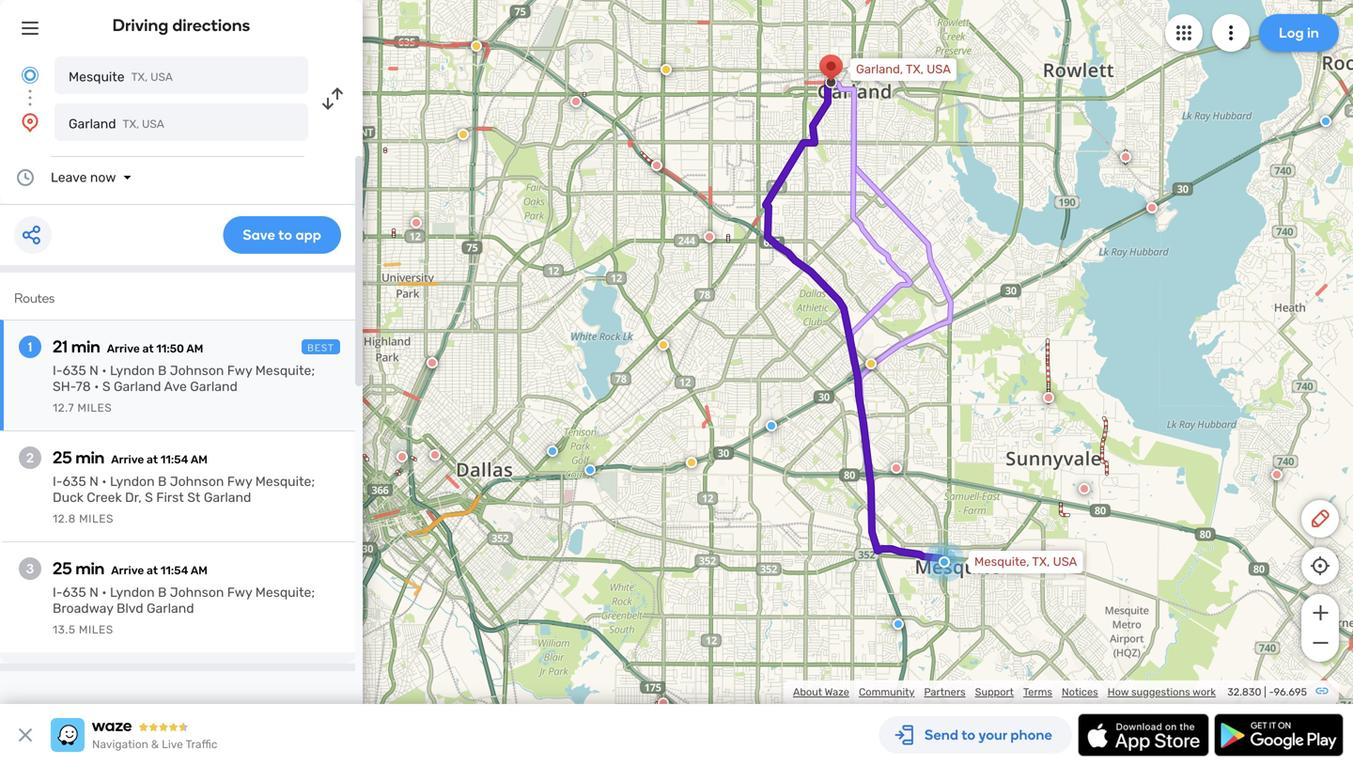 Task type: describe. For each thing, give the bounding box(es) containing it.
blvd
[[117, 601, 143, 616]]

st
[[187, 490, 201, 505]]

1 horizontal spatial police image
[[1321, 116, 1332, 127]]

suggestions
[[1132, 686, 1191, 698]]

25 for 3
[[53, 558, 72, 579]]

live
[[162, 738, 183, 751]]

now
[[90, 170, 116, 185]]

b for 1
[[158, 363, 167, 378]]

635 for 3
[[63, 585, 86, 600]]

tx, for garland
[[123, 117, 139, 131]]

community link
[[859, 686, 915, 698]]

starting point button
[[19, 702, 102, 731]]

min for 3
[[76, 558, 105, 579]]

johnson for 3
[[170, 585, 224, 600]]

• for 1
[[102, 363, 107, 378]]

min for 1
[[71, 337, 100, 357]]

about waze link
[[793, 686, 850, 698]]

how
[[1108, 686, 1129, 698]]

directions
[[172, 15, 250, 35]]

1 vertical spatial hazard image
[[661, 64, 672, 75]]

-
[[1269, 686, 1274, 698]]

location image
[[19, 111, 41, 133]]

1 horizontal spatial police image
[[766, 420, 777, 431]]

first
[[156, 490, 184, 505]]

i- for 2
[[53, 474, 63, 489]]

johnson for 1
[[170, 363, 224, 378]]

s for 25 min
[[145, 490, 153, 505]]

2 horizontal spatial hazard image
[[866, 358, 877, 369]]

mesquite
[[69, 69, 125, 85]]

i-635 n • lyndon b johnson fwy mesquite; duck creek dr, s first st garland 12.8 miles
[[53, 474, 315, 525]]

i-635 n • lyndon b johnson fwy mesquite; broadway blvd garland 13.5 miles
[[53, 585, 315, 636]]

work
[[1193, 686, 1216, 698]]

635 for 1
[[63, 363, 86, 378]]

leave
[[51, 170, 87, 185]]

21
[[53, 337, 68, 357]]

25 min arrive at 11:54 am for 3
[[53, 558, 208, 579]]

• for 3
[[102, 585, 107, 600]]

s for 21 min
[[102, 379, 110, 394]]

notices
[[1062, 686, 1099, 698]]

fwy for 3
[[227, 585, 252, 600]]

635 for 2
[[63, 474, 86, 489]]

i- for 1
[[53, 363, 63, 378]]

partners link
[[924, 686, 966, 698]]

3
[[26, 561, 34, 577]]

n for 2
[[89, 474, 99, 489]]

lyndon for 2
[[110, 474, 155, 489]]

support
[[975, 686, 1014, 698]]

notices link
[[1062, 686, 1099, 698]]

25 for 2
[[53, 447, 72, 468]]

i- for 3
[[53, 585, 63, 600]]

tx, for mesquite,
[[1032, 555, 1050, 569]]

0 vertical spatial hazard image
[[471, 40, 482, 52]]

terms link
[[1024, 686, 1053, 698]]

32.830
[[1228, 686, 1262, 698]]

tx, for garland,
[[906, 62, 924, 77]]

i-635 n • lyndon b johnson fwy mesquite; sh-78 • s garland ave garland 12.7 miles
[[53, 363, 315, 415]]

mesquite tx, usa
[[69, 69, 173, 85]]

garland left ave
[[114, 379, 161, 394]]

zoom out image
[[1309, 632, 1332, 654]]

creek
[[87, 490, 122, 505]]

traffic
[[186, 738, 218, 751]]

21 min arrive at 11:50 am
[[53, 337, 203, 357]]

11:50
[[156, 342, 184, 355]]

at for 1
[[142, 342, 154, 355]]

mesquite; for 1
[[255, 363, 315, 378]]

how suggestions work link
[[1108, 686, 1216, 698]]

driving directions
[[112, 15, 250, 35]]

garland tx, usa
[[69, 116, 164, 132]]

johnson for 2
[[170, 474, 224, 489]]

am for 3
[[191, 564, 208, 577]]

96.695
[[1274, 686, 1308, 698]]

25 min arrive at 11:54 am for 2
[[53, 447, 208, 468]]

starting point
[[19, 702, 102, 718]]

2 vertical spatial police image
[[893, 619, 904, 630]]

0 horizontal spatial police image
[[547, 446, 558, 457]]

mesquite,
[[975, 555, 1030, 569]]

community
[[859, 686, 915, 698]]

navigation & live traffic
[[92, 738, 218, 751]]

at for 2
[[147, 453, 158, 466]]

usa for garland,
[[927, 62, 951, 77]]



Task type: locate. For each thing, give the bounding box(es) containing it.
lyndon inside i-635 n • lyndon b johnson fwy mesquite; sh-78 • s garland ave garland 12.7 miles
[[110, 363, 155, 378]]

0 vertical spatial 25 min arrive at 11:54 am
[[53, 447, 208, 468]]

i- inside i-635 n • lyndon b johnson fwy mesquite; sh-78 • s garland ave garland 12.7 miles
[[53, 363, 63, 378]]

2 i- from the top
[[53, 474, 63, 489]]

usa right mesquite,
[[1053, 555, 1078, 569]]

link image
[[1315, 683, 1330, 698]]

2 vertical spatial arrive
[[111, 564, 144, 577]]

32.830 | -96.695
[[1228, 686, 1308, 698]]

2 b from the top
[[158, 474, 167, 489]]

1 fwy from the top
[[227, 363, 252, 378]]

1 vertical spatial police image
[[547, 446, 558, 457]]

usa
[[927, 62, 951, 77], [150, 70, 173, 84], [142, 117, 164, 131], [1053, 555, 1078, 569]]

1 b from the top
[[158, 363, 167, 378]]

min
[[71, 337, 100, 357], [76, 447, 105, 468], [76, 558, 105, 579]]

1 vertical spatial lyndon
[[110, 474, 155, 489]]

635 inside i-635 n • lyndon b johnson fwy mesquite; broadway blvd garland 13.5 miles
[[63, 585, 86, 600]]

1 vertical spatial s
[[145, 490, 153, 505]]

at
[[142, 342, 154, 355], [147, 453, 158, 466], [147, 564, 158, 577]]

current location image
[[19, 64, 41, 86]]

2 vertical spatial b
[[158, 585, 167, 600]]

2 11:54 from the top
[[160, 564, 188, 577]]

• up the broadway
[[102, 585, 107, 600]]

b
[[158, 363, 167, 378], [158, 474, 167, 489], [158, 585, 167, 600]]

garland
[[69, 116, 116, 132], [114, 379, 161, 394], [190, 379, 238, 394], [204, 490, 251, 505], [147, 601, 194, 616]]

driving
[[112, 15, 169, 35]]

usa for mesquite,
[[1053, 555, 1078, 569]]

routes
[[14, 290, 55, 306]]

terms
[[1024, 686, 1053, 698]]

n up 78 on the left of the page
[[89, 363, 99, 378]]

starting
[[19, 702, 67, 718]]

garland right blvd
[[147, 601, 194, 616]]

0 vertical spatial hazard image
[[458, 129, 469, 140]]

miles inside i-635 n • lyndon b johnson fwy mesquite; duck creek dr, s first st garland 12.8 miles
[[79, 512, 114, 525]]

fwy inside i-635 n • lyndon b johnson fwy mesquite; duck creek dr, s first st garland 12.8 miles
[[227, 474, 252, 489]]

fwy inside i-635 n • lyndon b johnson fwy mesquite; sh-78 • s garland ave garland 12.7 miles
[[227, 363, 252, 378]]

1 horizontal spatial s
[[145, 490, 153, 505]]

2 johnson from the top
[[170, 474, 224, 489]]

11:54 up 'first'
[[160, 453, 188, 466]]

tx, right mesquite,
[[1032, 555, 1050, 569]]

hazard image
[[458, 129, 469, 140], [658, 339, 669, 351], [686, 457, 697, 468]]

lyndon inside i-635 n • lyndon b johnson fwy mesquite; broadway blvd garland 13.5 miles
[[110, 585, 155, 600]]

1 vertical spatial 635
[[63, 474, 86, 489]]

3 635 from the top
[[63, 585, 86, 600]]

johnson up ave
[[170, 363, 224, 378]]

i-
[[53, 363, 63, 378], [53, 474, 63, 489], [53, 585, 63, 600]]

1 vertical spatial mesquite;
[[255, 474, 315, 489]]

1 horizontal spatial hazard image
[[661, 64, 672, 75]]

lyndon up blvd
[[110, 585, 155, 600]]

3 fwy from the top
[[227, 585, 252, 600]]

25
[[53, 447, 72, 468], [53, 558, 72, 579]]

0 vertical spatial lyndon
[[110, 363, 155, 378]]

2 mesquite; from the top
[[255, 474, 315, 489]]

0 horizontal spatial hazard image
[[471, 40, 482, 52]]

n up the broadway
[[89, 585, 99, 600]]

zoom in image
[[1309, 602, 1332, 624]]

tx, down mesquite tx, usa
[[123, 117, 139, 131]]

0 vertical spatial arrive
[[107, 342, 140, 355]]

i- up the broadway
[[53, 585, 63, 600]]

at left 11:50 at the left top of the page
[[142, 342, 154, 355]]

635 up the broadway
[[63, 585, 86, 600]]

mesquite; inside i-635 n • lyndon b johnson fwy mesquite; duck creek dr, s first st garland 12.8 miles
[[255, 474, 315, 489]]

arrive for 1
[[107, 342, 140, 355]]

2 vertical spatial at
[[147, 564, 158, 577]]

b inside i-635 n • lyndon b johnson fwy mesquite; sh-78 • s garland ave garland 12.7 miles
[[158, 363, 167, 378]]

i- up duck
[[53, 474, 63, 489]]

support link
[[975, 686, 1014, 698]]

hazard image
[[471, 40, 482, 52], [661, 64, 672, 75], [866, 358, 877, 369]]

lyndon up dr,
[[110, 474, 155, 489]]

tx, right mesquite
[[131, 70, 148, 84]]

3 mesquite; from the top
[[255, 585, 315, 600]]

n inside i-635 n • lyndon b johnson fwy mesquite; broadway blvd garland 13.5 miles
[[89, 585, 99, 600]]

1 vertical spatial at
[[147, 453, 158, 466]]

at for 3
[[147, 564, 158, 577]]

navigation
[[92, 738, 148, 751]]

1 n from the top
[[89, 363, 99, 378]]

x image
[[14, 724, 37, 746]]

0 vertical spatial fwy
[[227, 363, 252, 378]]

point
[[71, 702, 102, 718]]

mesquite; for 2
[[255, 474, 315, 489]]

2 vertical spatial am
[[191, 564, 208, 577]]

johnson down i-635 n • lyndon b johnson fwy mesquite; duck creek dr, s first st garland 12.8 miles
[[170, 585, 224, 600]]

garland, tx, usa
[[856, 62, 951, 77]]

2 lyndon from the top
[[110, 474, 155, 489]]

i- inside i-635 n • lyndon b johnson fwy mesquite; broadway blvd garland 13.5 miles
[[53, 585, 63, 600]]

leave now
[[51, 170, 116, 185]]

1 i- from the top
[[53, 363, 63, 378]]

am
[[186, 342, 203, 355], [191, 453, 208, 466], [191, 564, 208, 577]]

arrive up blvd
[[111, 564, 144, 577]]

1 vertical spatial 11:54
[[160, 564, 188, 577]]

min up creek
[[76, 447, 105, 468]]

2 25 from the top
[[53, 558, 72, 579]]

waze
[[825, 686, 850, 698]]

1 25 min arrive at 11:54 am from the top
[[53, 447, 208, 468]]

2 horizontal spatial hazard image
[[686, 457, 697, 468]]

1 vertical spatial 25
[[53, 558, 72, 579]]

0 vertical spatial police image
[[766, 420, 777, 431]]

mesquite; inside i-635 n • lyndon b johnson fwy mesquite; sh-78 • s garland ave garland 12.7 miles
[[255, 363, 315, 378]]

lyndon for 1
[[110, 363, 155, 378]]

am inside 21 min arrive at 11:50 am
[[186, 342, 203, 355]]

duck
[[53, 490, 84, 505]]

n up creek
[[89, 474, 99, 489]]

0 vertical spatial at
[[142, 342, 154, 355]]

lyndon for 3
[[110, 585, 155, 600]]

0 vertical spatial 635
[[63, 363, 86, 378]]

lyndon inside i-635 n • lyndon b johnson fwy mesquite; duck creek dr, s first st garland 12.8 miles
[[110, 474, 155, 489]]

sh-
[[53, 379, 76, 394]]

11:54 up i-635 n • lyndon b johnson fwy mesquite; broadway blvd garland 13.5 miles
[[160, 564, 188, 577]]

2
[[26, 450, 34, 466]]

usa down mesquite tx, usa
[[142, 117, 164, 131]]

12.8
[[53, 512, 76, 525]]

• inside i-635 n • lyndon b johnson fwy mesquite; duck creek dr, s first st garland 12.8 miles
[[102, 474, 107, 489]]

usa down driving directions on the left top of page
[[150, 70, 173, 84]]

3 b from the top
[[158, 585, 167, 600]]

2 635 from the top
[[63, 474, 86, 489]]

11:54 for 3
[[160, 564, 188, 577]]

miles down the broadway
[[79, 623, 113, 636]]

best
[[308, 342, 335, 353]]

usa for mesquite
[[150, 70, 173, 84]]

at up i-635 n • lyndon b johnson fwy mesquite; broadway blvd garland 13.5 miles
[[147, 564, 158, 577]]

clock image
[[14, 166, 37, 189]]

s inside i-635 n • lyndon b johnson fwy mesquite; duck creek dr, s first st garland 12.8 miles
[[145, 490, 153, 505]]

mesquite; for 3
[[255, 585, 315, 600]]

johnson inside i-635 n • lyndon b johnson fwy mesquite; sh-78 • s garland ave garland 12.7 miles
[[170, 363, 224, 378]]

0 vertical spatial am
[[186, 342, 203, 355]]

s inside i-635 n • lyndon b johnson fwy mesquite; sh-78 • s garland ave garland 12.7 miles
[[102, 379, 110, 394]]

1 vertical spatial min
[[76, 447, 105, 468]]

0 vertical spatial s
[[102, 379, 110, 394]]

12.7
[[53, 401, 74, 415]]

am up i-635 n • lyndon b johnson fwy mesquite; broadway blvd garland 13.5 miles
[[191, 564, 208, 577]]

police image
[[766, 420, 777, 431], [585, 464, 596, 476], [893, 619, 904, 630]]

fwy
[[227, 363, 252, 378], [227, 474, 252, 489], [227, 585, 252, 600]]

1 horizontal spatial hazard image
[[658, 339, 669, 351]]

1 vertical spatial i-
[[53, 474, 63, 489]]

2 vertical spatial mesquite;
[[255, 585, 315, 600]]

1 vertical spatial am
[[191, 453, 208, 466]]

lyndon
[[110, 363, 155, 378], [110, 474, 155, 489], [110, 585, 155, 600]]

1 vertical spatial 25 min arrive at 11:54 am
[[53, 558, 208, 579]]

25 min arrive at 11:54 am up blvd
[[53, 558, 208, 579]]

arrive up dr,
[[111, 453, 144, 466]]

0 vertical spatial miles
[[77, 401, 112, 415]]

25 min arrive at 11:54 am
[[53, 447, 208, 468], [53, 558, 208, 579]]

mesquite;
[[255, 363, 315, 378], [255, 474, 315, 489], [255, 585, 315, 600]]

1 vertical spatial b
[[158, 474, 167, 489]]

road closed image
[[1120, 151, 1132, 163], [651, 160, 663, 171], [1147, 202, 1158, 213], [427, 357, 438, 368], [1043, 392, 1055, 403], [430, 449, 441, 461], [397, 451, 408, 462], [891, 462, 902, 474], [1079, 483, 1090, 494], [658, 697, 669, 709]]

garland right st
[[204, 490, 251, 505]]

garland,
[[856, 62, 903, 77]]

1
[[28, 339, 32, 355]]

pencil image
[[1309, 508, 1332, 530]]

miles down 78 on the left of the page
[[77, 401, 112, 415]]

fwy inside i-635 n • lyndon b johnson fwy mesquite; broadway blvd garland 13.5 miles
[[227, 585, 252, 600]]

635 up 78 on the left of the page
[[63, 363, 86, 378]]

broadway
[[53, 601, 113, 616]]

n for 3
[[89, 585, 99, 600]]

1 25 from the top
[[53, 447, 72, 468]]

usa inside garland tx, usa
[[142, 117, 164, 131]]

1 vertical spatial police image
[[585, 464, 596, 476]]

miles down creek
[[79, 512, 114, 525]]

tx, inside garland tx, usa
[[123, 117, 139, 131]]

n for 1
[[89, 363, 99, 378]]

2 vertical spatial n
[[89, 585, 99, 600]]

johnson inside i-635 n • lyndon b johnson fwy mesquite; broadway blvd garland 13.5 miles
[[170, 585, 224, 600]]

garland inside i-635 n • lyndon b johnson fwy mesquite; broadway blvd garland 13.5 miles
[[147, 601, 194, 616]]

b inside i-635 n • lyndon b johnson fwy mesquite; duck creek dr, s first st garland 12.8 miles
[[158, 474, 167, 489]]

• up creek
[[102, 474, 107, 489]]

2 vertical spatial miles
[[79, 623, 113, 636]]

1 vertical spatial miles
[[79, 512, 114, 525]]

road closed image
[[571, 96, 582, 107], [411, 217, 422, 228], [704, 231, 715, 243], [1272, 469, 1283, 480]]

tx,
[[906, 62, 924, 77], [131, 70, 148, 84], [123, 117, 139, 131], [1032, 555, 1050, 569]]

partners
[[924, 686, 966, 698]]

0 vertical spatial i-
[[53, 363, 63, 378]]

&
[[151, 738, 159, 751]]

arrive for 3
[[111, 564, 144, 577]]

0 vertical spatial b
[[158, 363, 167, 378]]

|
[[1264, 686, 1267, 698]]

0 vertical spatial 25
[[53, 447, 72, 468]]

b inside i-635 n • lyndon b johnson fwy mesquite; broadway blvd garland 13.5 miles
[[158, 585, 167, 600]]

about
[[793, 686, 823, 698]]

garland down mesquite
[[69, 116, 116, 132]]

• for 2
[[102, 474, 107, 489]]

am for 2
[[191, 453, 208, 466]]

1 vertical spatial arrive
[[111, 453, 144, 466]]

2 horizontal spatial police image
[[893, 619, 904, 630]]

2 vertical spatial hazard image
[[866, 358, 877, 369]]

0 vertical spatial johnson
[[170, 363, 224, 378]]

0 vertical spatial police image
[[1321, 116, 1332, 127]]

usa right garland,
[[927, 62, 951, 77]]

25 right the 2
[[53, 447, 72, 468]]

b for 2
[[158, 474, 167, 489]]

tx, for mesquite
[[131, 70, 148, 84]]

1 lyndon from the top
[[110, 363, 155, 378]]

mesquite, tx, usa
[[975, 555, 1078, 569]]

miles
[[77, 401, 112, 415], [79, 512, 114, 525], [79, 623, 113, 636]]

arrive left 11:50 at the left top of the page
[[107, 342, 140, 355]]

b for 3
[[158, 585, 167, 600]]

2 vertical spatial johnson
[[170, 585, 224, 600]]

s right 78 on the left of the page
[[102, 379, 110, 394]]

11:54
[[160, 453, 188, 466], [160, 564, 188, 577]]

lyndon down 21 min arrive at 11:50 am on the left top
[[110, 363, 155, 378]]

n inside i-635 n • lyndon b johnson fwy mesquite; duck creek dr, s first st garland 12.8 miles
[[89, 474, 99, 489]]

0 vertical spatial 11:54
[[160, 453, 188, 466]]

miles for 21 min
[[77, 401, 112, 415]]

min right 21
[[71, 337, 100, 357]]

johnson up st
[[170, 474, 224, 489]]

3 i- from the top
[[53, 585, 63, 600]]

2 n from the top
[[89, 474, 99, 489]]

•
[[102, 363, 107, 378], [94, 379, 99, 394], [102, 474, 107, 489], [102, 585, 107, 600]]

635 inside i-635 n • lyndon b johnson fwy mesquite; sh-78 • s garland ave garland 12.7 miles
[[63, 363, 86, 378]]

13.5
[[53, 623, 76, 636]]

am for 1
[[186, 342, 203, 355]]

1 mesquite; from the top
[[255, 363, 315, 378]]

• down 21 min arrive at 11:50 am on the left top
[[102, 363, 107, 378]]

s
[[102, 379, 110, 394], [145, 490, 153, 505]]

at inside 21 min arrive at 11:50 am
[[142, 342, 154, 355]]

miles inside i-635 n • lyndon b johnson fwy mesquite; broadway blvd garland 13.5 miles
[[79, 623, 113, 636]]

0 horizontal spatial s
[[102, 379, 110, 394]]

am up st
[[191, 453, 208, 466]]

• right 78 on the left of the page
[[94, 379, 99, 394]]

1 vertical spatial hazard image
[[658, 339, 669, 351]]

garland inside i-635 n • lyndon b johnson fwy mesquite; duck creek dr, s first st garland 12.8 miles
[[204, 490, 251, 505]]

635 inside i-635 n • lyndon b johnson fwy mesquite; duck creek dr, s first st garland 12.8 miles
[[63, 474, 86, 489]]

2 vertical spatial i-
[[53, 585, 63, 600]]

police image
[[1321, 116, 1332, 127], [547, 446, 558, 457]]

0 vertical spatial mesquite;
[[255, 363, 315, 378]]

78
[[76, 379, 91, 394]]

tx, right garland,
[[906, 62, 924, 77]]

635 up duck
[[63, 474, 86, 489]]

0 vertical spatial min
[[71, 337, 100, 357]]

2 vertical spatial fwy
[[227, 585, 252, 600]]

1 vertical spatial johnson
[[170, 474, 224, 489]]

0 horizontal spatial police image
[[585, 464, 596, 476]]

arrive for 2
[[111, 453, 144, 466]]

25 right 3
[[53, 558, 72, 579]]

usa for garland
[[142, 117, 164, 131]]

3 n from the top
[[89, 585, 99, 600]]

fwy for 2
[[227, 474, 252, 489]]

635
[[63, 363, 86, 378], [63, 474, 86, 489], [63, 585, 86, 600]]

11:54 for 2
[[160, 453, 188, 466]]

ave
[[164, 379, 187, 394]]

garland right ave
[[190, 379, 238, 394]]

destination
[[130, 702, 200, 718]]

miles inside i-635 n • lyndon b johnson fwy mesquite; sh-78 • s garland ave garland 12.7 miles
[[77, 401, 112, 415]]

arrive
[[107, 342, 140, 355], [111, 453, 144, 466], [111, 564, 144, 577]]

fwy for 1
[[227, 363, 252, 378]]

dr,
[[125, 490, 142, 505]]

mesquite; inside i-635 n • lyndon b johnson fwy mesquite; broadway blvd garland 13.5 miles
[[255, 585, 315, 600]]

n inside i-635 n • lyndon b johnson fwy mesquite; sh-78 • s garland ave garland 12.7 miles
[[89, 363, 99, 378]]

johnson inside i-635 n • lyndon b johnson fwy mesquite; duck creek dr, s first st garland 12.8 miles
[[170, 474, 224, 489]]

am right 11:50 at the left top of the page
[[186, 342, 203, 355]]

i- up sh-
[[53, 363, 63, 378]]

2 fwy from the top
[[227, 474, 252, 489]]

1 635 from the top
[[63, 363, 86, 378]]

arrive inside 21 min arrive at 11:50 am
[[107, 342, 140, 355]]

min for 2
[[76, 447, 105, 468]]

3 johnson from the top
[[170, 585, 224, 600]]

i- inside i-635 n • lyndon b johnson fwy mesquite; duck creek dr, s first st garland 12.8 miles
[[53, 474, 63, 489]]

2 25 min arrive at 11:54 am from the top
[[53, 558, 208, 579]]

2 vertical spatial lyndon
[[110, 585, 155, 600]]

1 johnson from the top
[[170, 363, 224, 378]]

tx, inside mesquite tx, usa
[[131, 70, 148, 84]]

2 vertical spatial min
[[76, 558, 105, 579]]

usa inside mesquite tx, usa
[[150, 70, 173, 84]]

s right dr,
[[145, 490, 153, 505]]

2 vertical spatial hazard image
[[686, 457, 697, 468]]

1 vertical spatial n
[[89, 474, 99, 489]]

n
[[89, 363, 99, 378], [89, 474, 99, 489], [89, 585, 99, 600]]

1 11:54 from the top
[[160, 453, 188, 466]]

25 min arrive at 11:54 am up dr,
[[53, 447, 208, 468]]

min up the broadway
[[76, 558, 105, 579]]

at up 'first'
[[147, 453, 158, 466]]

1 vertical spatial fwy
[[227, 474, 252, 489]]

johnson
[[170, 363, 224, 378], [170, 474, 224, 489], [170, 585, 224, 600]]

destination button
[[130, 702, 200, 733]]

2 vertical spatial 635
[[63, 585, 86, 600]]

0 horizontal spatial hazard image
[[458, 129, 469, 140]]

• inside i-635 n • lyndon b johnson fwy mesquite; broadway blvd garland 13.5 miles
[[102, 585, 107, 600]]

miles for 25 min
[[79, 512, 114, 525]]

about waze community partners support terms notices how suggestions work
[[793, 686, 1216, 698]]

0 vertical spatial n
[[89, 363, 99, 378]]

3 lyndon from the top
[[110, 585, 155, 600]]



Task type: vqa. For each thing, say whether or not it's contained in the screenshot.
Dallas, corresponding to Dallas, Dallas address
no



